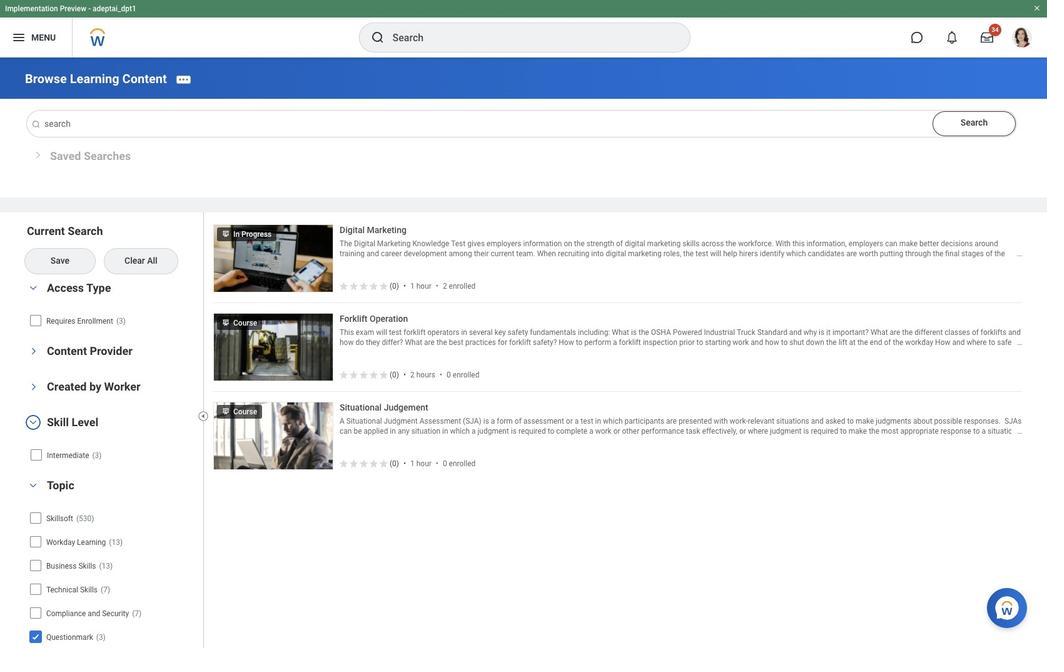 Task type: vqa. For each thing, say whether or not it's contained in the screenshot.


Task type: locate. For each thing, give the bounding box(es) containing it.
roles,
[[664, 250, 681, 259]]

1 vertical spatial (0)
[[390, 371, 399, 380]]

of left abiding
[[972, 359, 978, 368]]

(13) for business skills
[[99, 562, 113, 571]]

shut
[[790, 339, 804, 348]]

0 vertical spatial 0 enrolled
[[447, 371, 480, 380]]

what up more...
[[621, 349, 638, 358]]

1 vertical spatial (3)
[[92, 452, 102, 460]]

by inside 'this exam will test forklift operators in several key safety fundamentals including: what is the osha powered industrial truck standard and why is it important? what are the different classes of forklifts and how do they differ? what are the best practices for forklift safety? how to perform a forklift inspection prior to starting work and how to shut down the lift at the end of the workday how and where to safely refuel or recharge your forklift when needed how to properly refuel a propane forklift what are the basic operating procedures for a forklift and how to operating the forklift safely a discussion on forklift attachments and their use what is the "stability triangle" and how is it implemented when operating a forklift? how to understand the load carrying capacity of your forklift and the importance of abiding by it how to load, stack, and move materials while reducing the risk of injury and much more...'
[[1007, 359, 1014, 368]]

exam
[[356, 329, 374, 337]]

for up understand
[[758, 349, 767, 358]]

are left the 'worth'
[[847, 250, 857, 259]]

1 vertical spatial work
[[595, 428, 612, 436]]

0 down 'assessment'
[[443, 460, 447, 468]]

which inside the digital marketing knowledge test gives employers information on the strength of digital marketing skills across the workforce. with this information, employers can make better decisions around training and career development among their current team. when recruiting into digital marketing roles, the test will help hirers identify which candidates are worth putting through the final stages of the process.
[[786, 250, 806, 259]]

content provider
[[47, 345, 132, 358]]

required down the assessment
[[519, 428, 546, 436]]

and left "security" at the left bottom of the page
[[88, 610, 100, 619]]

0 vertical spatial hour
[[416, 282, 432, 291]]

are down operators
[[424, 339, 435, 348]]

(0) for judgement
[[390, 460, 399, 468]]

refuel down safety?
[[541, 349, 560, 358]]

hour for digital marketing
[[416, 282, 432, 291]]

skill level button
[[47, 416, 98, 429]]

requires
[[46, 317, 75, 326]]

their down gives on the top left
[[474, 250, 489, 259]]

0 horizontal spatial search
[[68, 224, 103, 238]]

digital marketing image
[[214, 225, 333, 292]]

2 employers from the left
[[849, 240, 884, 249]]

0 horizontal spatial which
[[450, 428, 470, 436]]

0 horizontal spatial judgment
[[478, 428, 509, 436]]

1 vertical spatial marketing
[[377, 240, 411, 249]]

chevron down image inside topic group
[[26, 482, 41, 491]]

to down the procedures
[[720, 359, 727, 368]]

(3) inside access type group
[[116, 317, 126, 326]]

0 vertical spatial safely
[[997, 339, 1017, 348]]

2 vertical spatial course element
[[214, 400, 233, 418]]

will inside the digital marketing knowledge test gives employers information on the strength of digital marketing skills across the workforce. with this information, employers can make better decisions around training and career development among their current team. when recruiting into digital marketing roles, the test will help hirers identify which candidates are worth putting through the final stages of the process.
[[710, 250, 721, 259]]

workday
[[46, 539, 75, 547]]

task
[[686, 428, 700, 436]]

make
[[899, 240, 918, 249], [856, 418, 874, 426], [849, 428, 867, 436]]

are inside the digital marketing knowledge test gives employers information on the strength of digital marketing skills across the workforce. with this information, employers can make better decisions around training and career development among their current team. when recruiting into digital marketing roles, the test will help hirers identify which candidates are worth putting through the final stages of the process.
[[847, 250, 857, 259]]

0 vertical spatial on
[[564, 240, 572, 249]]

chevron down image left skill
[[26, 419, 41, 427]]

0 horizontal spatial test
[[389, 329, 402, 337]]

chevron down image left created at bottom left
[[29, 380, 38, 395]]

0 horizontal spatial their
[[398, 359, 413, 368]]

will down across on the top right of page
[[710, 250, 721, 259]]

preview
[[60, 4, 86, 13]]

do
[[356, 339, 364, 348]]

course image for digital marketing
[[214, 223, 233, 238]]

forklift
[[404, 329, 426, 337], [509, 339, 531, 348], [619, 339, 641, 348], [417, 349, 439, 358], [597, 349, 619, 358], [775, 349, 797, 358], [883, 349, 905, 358], [984, 349, 1006, 358], [881, 359, 903, 368]]

2 course image from the top
[[214, 311, 233, 327]]

judgment
[[384, 418, 418, 426]]

safety
[[508, 329, 528, 337]]

1 hour for marketing
[[410, 282, 432, 291]]

business skills
[[46, 562, 96, 571]]

1 vertical spatial skills
[[80, 586, 98, 595]]

1 vertical spatial by
[[89, 380, 101, 393]]

0 horizontal spatial employers
[[487, 240, 521, 249]]

2 refuel from the left
[[541, 349, 560, 358]]

(3) right intermediate
[[92, 452, 102, 460]]

1 vertical spatial a
[[340, 418, 345, 426]]

notifications large image
[[946, 31, 958, 44]]

1 1 hour from the top
[[410, 282, 432, 291]]

by left worker
[[89, 380, 101, 393]]

operating down "inspection"
[[636, 359, 668, 368]]

0 vertical spatial when
[[440, 349, 458, 358]]

1 vertical spatial 0
[[443, 460, 447, 468]]

to up the triangle"
[[504, 349, 510, 358]]

access type
[[47, 281, 111, 295]]

profile logan mcneil image
[[1012, 28, 1032, 50]]

help
[[723, 250, 737, 259]]

learning inside topic tree
[[77, 539, 106, 547]]

this
[[793, 240, 805, 249]]

1 vertical spatial chevron down image
[[29, 380, 38, 395]]

chevron down image inside access type group
[[26, 284, 41, 293]]

performance
[[641, 428, 684, 436]]

a down workday at the right of the page
[[929, 349, 934, 358]]

hour
[[416, 282, 432, 291], [416, 460, 432, 468]]

(7)
[[101, 586, 110, 595], [132, 610, 142, 619]]

1 horizontal spatial which
[[603, 418, 623, 426]]

reducing
[[491, 369, 520, 378]]

0 horizontal spatial required
[[519, 428, 546, 436]]

inbox large image
[[981, 31, 993, 44]]

1 horizontal spatial their
[[474, 250, 489, 259]]

(0) for operation
[[390, 371, 399, 380]]

(13) right "business skills"
[[99, 562, 113, 571]]

much
[[592, 369, 610, 378]]

refuel down do in the bottom left of the page
[[340, 349, 359, 358]]

hour down development
[[416, 282, 432, 291]]

created
[[47, 380, 87, 393]]

enrolled down (sja)
[[449, 460, 476, 468]]

2 for 2 hours
[[410, 371, 415, 380]]

1 down judgment
[[410, 460, 415, 468]]

hirers
[[739, 250, 758, 259]]

enrollment
[[77, 317, 113, 326]]

(7) right "security" at the left bottom of the page
[[132, 610, 142, 619]]

1 horizontal spatial search
[[961, 117, 988, 127]]

chevron down image
[[29, 344, 38, 359], [29, 380, 38, 395], [26, 482, 41, 491]]

implementation preview -   adeptai_dpt1
[[5, 4, 136, 13]]

of right end
[[884, 339, 891, 348]]

marketing up the 'roles,'
[[647, 240, 681, 249]]

it
[[826, 329, 831, 337], [565, 359, 569, 368], [1016, 359, 1021, 368]]

1 vertical spatial course element
[[214, 311, 233, 329]]

0 for forklift operation
[[447, 371, 451, 380]]

course image
[[214, 223, 233, 238], [214, 311, 233, 327]]

will inside 'this exam will test forklift operators in several key safety fundamentals including: what is the osha powered industrial truck standard and why is it important? what are the different classes of forklifts and how do they differ? what are the best practices for forklift safety? how to perform a forklift inspection prior to starting work and how to shut down the lift at the end of the workday how and where to safely refuel or recharge your forklift when needed how to properly refuel a propane forklift what are the basic operating procedures for a forklift and how to operating the forklift safely a discussion on forklift attachments and their use what is the "stability triangle" and how is it implemented when operating a forklift? how to understand the load carrying capacity of your forklift and the importance of abiding by it how to load, stack, and move materials while reducing the risk of injury and much more...'
[[376, 329, 387, 337]]

better
[[920, 240, 939, 249]]

content provider button
[[47, 345, 132, 358]]

and up 'carrying'
[[799, 349, 811, 358]]

sjas
[[1005, 418, 1022, 426]]

course element for situational judgement
[[214, 400, 233, 418]]

situation down sjas
[[988, 428, 1017, 436]]

browse learning content main content
[[0, 58, 1047, 649]]

0 enrolled down (sja)
[[443, 460, 476, 468]]

0 horizontal spatial your
[[400, 349, 415, 358]]

0 vertical spatial by
[[1007, 359, 1014, 368]]

1 vertical spatial safely
[[907, 349, 927, 358]]

while
[[472, 369, 490, 378]]

workday learning
[[46, 539, 106, 547]]

1 vertical spatial can
[[340, 428, 352, 436]]

1 horizontal spatial on
[[973, 349, 982, 358]]

1 horizontal spatial judgment
[[770, 428, 802, 436]]

0 vertical spatial their
[[474, 250, 489, 259]]

digital right into
[[606, 250, 626, 259]]

0 vertical spatial 0
[[447, 371, 451, 380]]

and down implemented
[[577, 369, 590, 378]]

to up the capacity
[[829, 349, 836, 358]]

prior
[[679, 339, 695, 348]]

1 vertical spatial course
[[233, 408, 257, 416]]

2 course from the top
[[233, 408, 257, 416]]

1 vertical spatial enrolled
[[453, 371, 480, 380]]

0 vertical spatial chevron down image
[[29, 344, 38, 359]]

0 horizontal spatial where
[[748, 428, 768, 436]]

recharge
[[369, 349, 398, 358]]

to down the assessment
[[548, 428, 554, 436]]

on inside 'this exam will test forklift operators in several key safety fundamentals including: what is the osha powered industrial truck standard and why is it important? what are the different classes of forklifts and how do they differ? what are the best practices for forklift safety? how to perform a forklift inspection prior to starting work and how to shut down the lift at the end of the workday how and where to safely refuel or recharge your forklift when needed how to properly refuel a propane forklift what are the basic operating procedures for a forklift and how to operating the forklift safely a discussion on forklift attachments and their use what is the "stability triangle" and how is it implemented when operating a forklift? how to understand the load carrying capacity of your forklift and the importance of abiding by it how to load, stack, and move materials while reducing the risk of injury and much more...'
[[973, 349, 982, 358]]

knowledge
[[413, 240, 449, 249]]

applied
[[364, 428, 388, 436]]

1 horizontal spatial test
[[581, 418, 593, 426]]

what right differ?
[[405, 339, 422, 348]]

a inside a situational judgment assessment (sja) is a form of assessment or a test in which participants are presented with work-relevant situations and asked to make judgments about possible responses.  sjas can be applied in any situation in which a judgment is required to complete a work or other performance task effectively, or where judgment is required to make the most appropriate response to a situation involving others.
[[340, 418, 345, 426]]

(7) for technical skills
[[101, 586, 110, 595]]

are left different in the right of the page
[[890, 329, 901, 337]]

(0) right load,
[[390, 371, 399, 380]]

clear all
[[124, 256, 157, 266]]

(3) inside topic tree
[[96, 634, 106, 642]]

0 vertical spatial (0)
[[390, 282, 399, 291]]

is left osha
[[631, 329, 637, 337]]

is right why
[[819, 329, 825, 337]]

0 enrolled down "stability at the bottom
[[447, 371, 480, 380]]

2 hour from the top
[[416, 460, 432, 468]]

34
[[992, 26, 999, 33]]

your down end
[[865, 359, 879, 368]]

1 course image from the top
[[214, 223, 233, 238]]

and
[[367, 250, 379, 259], [789, 329, 802, 337], [1009, 329, 1021, 337], [751, 339, 763, 348], [952, 339, 965, 348], [799, 349, 811, 358], [384, 359, 396, 368], [527, 359, 540, 368], [905, 359, 917, 368], [405, 369, 417, 378], [577, 369, 590, 378], [811, 418, 824, 426], [88, 610, 100, 619]]

on inside the digital marketing knowledge test gives employers information on the strength of digital marketing skills across the workforce. with this information, employers can make better decisions around training and career development among their current team. when recruiting into digital marketing roles, the test will help hirers identify which candidates are worth putting through the final stages of the process.
[[564, 240, 572, 249]]

why
[[804, 329, 817, 337]]

of right form at the left of the page
[[515, 418, 522, 426]]

test inside 'this exam will test forklift operators in several key safety fundamentals including: what is the osha powered industrial truck standard and why is it important? what are the different classes of forklifts and how do they differ? what are the best practices for forklift safety? how to perform a forklift inspection prior to starting work and how to shut down the lift at the end of the workday how and where to safely refuel or recharge your forklift when needed how to properly refuel a propane forklift what are the basic operating procedures for a forklift and how to operating the forklift safely a discussion on forklift attachments and their use what is the "stability triangle" and how is it implemented when operating a forklift? how to understand the load carrying capacity of your forklift and the importance of abiding by it how to load, stack, and move materials while reducing the risk of injury and much more...'
[[389, 329, 402, 337]]

involving
[[340, 438, 369, 446]]

situational
[[340, 403, 382, 413], [346, 418, 382, 426]]

3 (0) from the top
[[390, 460, 399, 468]]

1 down development
[[410, 282, 415, 291]]

and right forklifts
[[1009, 329, 1021, 337]]

(3) for skill level
[[92, 452, 102, 460]]

1 vertical spatial where
[[748, 428, 768, 436]]

they
[[366, 339, 380, 348]]

0 horizontal spatial content
[[47, 345, 87, 358]]

1 for situational judgement
[[410, 460, 415, 468]]

course element
[[214, 223, 233, 240], [214, 311, 233, 329], [214, 400, 233, 418]]

learning right browse
[[70, 71, 119, 86]]

1 vertical spatial 1 hour
[[410, 460, 432, 468]]

down
[[806, 339, 824, 348]]

search image
[[370, 30, 385, 45]]

judgment
[[478, 428, 509, 436], [770, 428, 802, 436]]

1 vertical spatial (7)
[[132, 610, 142, 619]]

search inside filter search box
[[68, 224, 103, 238]]

safely down workday at the right of the page
[[907, 349, 927, 358]]

1 horizontal spatial 2
[[443, 282, 447, 291]]

0 horizontal spatial (7)
[[101, 586, 110, 595]]

chevron down image
[[26, 284, 41, 293], [26, 419, 41, 427]]

and up stack,
[[384, 359, 396, 368]]

digital up training
[[354, 240, 375, 249]]

their left use
[[398, 359, 413, 368]]

industrial
[[704, 329, 735, 337]]

or
[[361, 349, 367, 358], [566, 418, 573, 426], [613, 428, 620, 436], [739, 428, 746, 436]]

and down use
[[405, 369, 417, 378]]

work inside a situational judgment assessment (sja) is a form of assessment or a test in which participants are presented with work-relevant situations and asked to make judgments about possible responses.  sjas can be applied in any situation in which a judgment is required to complete a work or other performance task effectively, or where judgment is required to make the most appropriate response to a situation involving others.
[[595, 428, 612, 436]]

2 for 2 enrolled
[[443, 282, 447, 291]]

to left shut
[[781, 339, 788, 348]]

of inside a situational judgment assessment (sja) is a form of assessment or a test in which participants are presented with work-relevant situations and asked to make judgments about possible responses.  sjas can be applied in any situation in which a judgment is required to complete a work or other performance task effectively, or where judgment is required to make the most appropriate response to a situation involving others.
[[515, 418, 522, 426]]

questionmark
[[46, 634, 93, 642]]

which up other
[[603, 418, 623, 426]]

1 horizontal spatial refuel
[[541, 349, 560, 358]]

make left most
[[849, 428, 867, 436]]

or up attachments
[[361, 349, 367, 358]]

marketing inside the digital marketing knowledge test gives employers information on the strength of digital marketing skills across the workforce. with this information, employers can make better decisions around training and career development among their current team. when recruiting into digital marketing roles, the test will help hirers identify which candidates are worth putting through the final stages of the process.
[[377, 240, 411, 249]]

skills for business skills
[[78, 562, 96, 571]]

34 button
[[973, 24, 1002, 51]]

2 judgment from the left
[[770, 428, 802, 436]]

their inside 'this exam will test forklift operators in several key safety fundamentals including: what is the osha powered industrial truck standard and why is it important? what are the different classes of forklifts and how do they differ? what are the best practices for forklift safety? how to perform a forklift inspection prior to starting work and how to shut down the lift at the end of the workday how and where to safely refuel or recharge your forklift when needed how to properly refuel a propane forklift what are the basic operating procedures for a forklift and how to operating the forklift safely a discussion on forklift attachments and their use what is the "stability triangle" and how is it implemented when operating a forklift? how to understand the load carrying capacity of your forklift and the importance of abiding by it how to load, stack, and move materials while reducing the risk of injury and much more...'
[[398, 359, 413, 368]]

work inside 'this exam will test forklift operators in several key safety fundamentals including: what is the osha powered industrial truck standard and why is it important? what are the different classes of forklifts and how do they differ? what are the best practices for forklift safety? how to perform a forklift inspection prior to starting work and how to shut down the lift at the end of the workday how and where to safely refuel or recharge your forklift when needed how to properly refuel a propane forklift what are the basic operating procedures for a forklift and how to operating the forklift safely a discussion on forklift attachments and their use what is the "stability triangle" and how is it implemented when operating a forklift? how to understand the load carrying capacity of your forklift and the importance of abiding by it how to load, stack, and move materials while reducing the risk of injury and much more...'
[[733, 339, 749, 348]]

3 course element from the top
[[214, 400, 233, 418]]

1 hour
[[410, 282, 432, 291], [410, 460, 432, 468]]

0 vertical spatial chevron down image
[[26, 284, 41, 293]]

0 horizontal spatial 2
[[410, 371, 415, 380]]

course
[[233, 319, 257, 328], [233, 408, 257, 416]]

1 horizontal spatial employers
[[849, 240, 884, 249]]

how down down
[[813, 349, 827, 358]]

1 (0) from the top
[[390, 282, 399, 291]]

1 horizontal spatial for
[[758, 349, 767, 358]]

2 vertical spatial (3)
[[96, 634, 106, 642]]

0 vertical spatial (7)
[[101, 586, 110, 595]]

1 vertical spatial hour
[[416, 460, 432, 468]]

be
[[354, 428, 362, 436]]

enrolled for digital marketing
[[449, 282, 476, 291]]

enrolled for forklift operation
[[453, 371, 480, 380]]

(0) down career
[[390, 282, 399, 291]]

of
[[616, 240, 623, 249], [986, 250, 993, 259], [972, 329, 979, 337], [884, 339, 891, 348], [856, 359, 863, 368], [972, 359, 978, 368], [549, 369, 555, 378], [515, 418, 522, 426]]

1 hour from the top
[[416, 282, 432, 291]]

workforce.
[[738, 240, 774, 249]]

(3) inside 'skill level' group
[[92, 452, 102, 460]]

0 vertical spatial 1
[[410, 282, 415, 291]]

work up the procedures
[[733, 339, 749, 348]]

search image
[[31, 119, 41, 129]]

topic tree
[[28, 508, 193, 648]]

(0) down 'others.'
[[390, 460, 399, 468]]

skill
[[47, 416, 69, 429]]

2 left hours at left
[[410, 371, 415, 380]]

where down relevant
[[748, 428, 768, 436]]

2 course element from the top
[[214, 311, 233, 329]]

0 horizontal spatial by
[[89, 380, 101, 393]]

assessment
[[420, 418, 461, 426]]

presented
[[679, 418, 712, 426]]

1 vertical spatial 0 enrolled
[[443, 460, 476, 468]]

0 horizontal spatial safely
[[907, 349, 927, 358]]

check small image
[[28, 630, 43, 645]]

which down (sja)
[[450, 428, 470, 436]]

(3) down compliance and security
[[96, 634, 106, 642]]

(13) right workday learning
[[109, 539, 123, 547]]

the inside a situational judgment assessment (sja) is a form of assessment or a test in which participants are presented with work-relevant situations and asked to make judgments about possible responses.  sjas can be applied in any situation in which a judgment is required to complete a work or other performance task effectively, or where judgment is required to make the most appropriate response to a situation involving others.
[[869, 428, 880, 436]]

0 for situational judgement
[[443, 460, 447, 468]]

the left lift
[[826, 339, 837, 348]]

where inside 'this exam will test forklift operators in several key safety fundamentals including: what is the osha powered industrial truck standard and why is it important? what are the different classes of forklifts and how do they differ? what are the best practices for forklift safety? how to perform a forklift inspection prior to starting work and how to shut down the lift at the end of the workday how and where to safely refuel or recharge your forklift when needed how to properly refuel a propane forklift what are the basic operating procedures for a forklift and how to operating the forklift safely a discussion on forklift attachments and their use what is the "stability triangle" and how is it implemented when operating a forklift? how to understand the load carrying capacity of your forklift and the importance of abiding by it how to load, stack, and move materials while reducing the risk of injury and much more...'
[[967, 339, 987, 348]]

enrolled for situational judgement
[[449, 460, 476, 468]]

can
[[885, 240, 898, 249], [340, 428, 352, 436]]

2 hours
[[410, 371, 435, 380]]

judgment down situations
[[770, 428, 802, 436]]

safely down forklifts
[[997, 339, 1017, 348]]

Search search field
[[25, 111, 1017, 137]]

1
[[410, 282, 415, 291], [410, 460, 415, 468]]

0 vertical spatial for
[[498, 339, 507, 348]]

perform
[[585, 339, 611, 348]]

2 1 from the top
[[410, 460, 415, 468]]

in inside 'this exam will test forklift operators in several key safety fundamentals including: what is the osha powered industrial truck standard and why is it important? what are the different classes of forklifts and how do they differ? what are the best practices for forklift safety? how to perform a forklift inspection prior to starting work and how to shut down the lift at the end of the workday how and where to safely refuel or recharge your forklift when needed how to properly refuel a propane forklift what are the basic operating procedures for a forklift and how to operating the forklift safely a discussion on forklift attachments and their use what is the "stability triangle" and how is it implemented when operating a forklift? how to understand the load carrying capacity of your forklift and the importance of abiding by it how to load, stack, and move materials while reducing the risk of injury and much more...'
[[461, 329, 467, 337]]

2 1 hour from the top
[[410, 460, 432, 468]]

0 vertical spatial content
[[122, 71, 167, 86]]

test up complete
[[581, 418, 593, 426]]

asked
[[826, 418, 845, 426]]

digital right the strength
[[625, 240, 645, 249]]

implemented
[[571, 359, 615, 368]]

standard
[[757, 329, 788, 337]]

will
[[710, 250, 721, 259], [376, 329, 387, 337]]

1 vertical spatial test
[[389, 329, 402, 337]]

1 course element from the top
[[214, 223, 233, 240]]

how down the this
[[340, 339, 354, 348]]

2 chevron down image from the top
[[26, 419, 41, 427]]

1 horizontal spatial situation
[[988, 428, 1017, 436]]

chevron down image inside 'skill level' group
[[26, 419, 41, 427]]

1 course from the top
[[233, 319, 257, 328]]

test down across on the top right of page
[[696, 250, 708, 259]]

2 (0) from the top
[[390, 371, 399, 380]]

(0) for marketing
[[390, 282, 399, 291]]

0 vertical spatial skills
[[78, 562, 96, 571]]

2 vertical spatial chevron down image
[[26, 482, 41, 491]]

0 horizontal spatial refuel
[[340, 349, 359, 358]]

2
[[443, 282, 447, 291], [410, 371, 415, 380]]

2 vertical spatial which
[[450, 428, 470, 436]]

1 vertical spatial chevron down image
[[26, 419, 41, 427]]

search results region
[[213, 223, 1022, 470]]

in
[[461, 329, 467, 337], [595, 418, 601, 426], [390, 428, 396, 436], [442, 428, 448, 436]]

carrying
[[797, 359, 824, 368]]

0 horizontal spatial situation
[[411, 428, 441, 436]]

can inside the digital marketing knowledge test gives employers information on the strength of digital marketing skills across the workforce. with this information, employers can make better decisions around training and career development among their current team. when recruiting into digital marketing roles, the test will help hirers identify which candidates are worth putting through the final stages of the process.
[[885, 240, 898, 249]]

1 vertical spatial content
[[47, 345, 87, 358]]

0 vertical spatial 2
[[443, 282, 447, 291]]

what up end
[[871, 329, 888, 337]]

0 vertical spatial (13)
[[109, 539, 123, 547]]

can inside a situational judgment assessment (sja) is a form of assessment or a test in which participants are presented with work-relevant situations and asked to make judgments about possible responses.  sjas can be applied in any situation in which a judgment is required to complete a work or other performance task effectively, or where judgment is required to make the most appropriate response to a situation involving others.
[[340, 428, 352, 436]]

0 vertical spatial work
[[733, 339, 749, 348]]

2 horizontal spatial test
[[696, 250, 708, 259]]

1 vertical spatial situational
[[346, 418, 382, 426]]

Browse Learning Content text field
[[27, 111, 1017, 137]]

employers up "current"
[[487, 240, 521, 249]]

1 horizontal spatial will
[[710, 250, 721, 259]]

safely
[[997, 339, 1017, 348], [907, 349, 927, 358]]

course image
[[214, 400, 233, 416]]

operators
[[427, 329, 459, 337]]

1 chevron down image from the top
[[26, 284, 41, 293]]

content inside filter search box
[[47, 345, 87, 358]]

0 vertical spatial (3)
[[116, 317, 126, 326]]

2 vertical spatial (0)
[[390, 460, 399, 468]]

procedures
[[718, 349, 756, 358]]

search inside button
[[961, 117, 988, 127]]

employers up the 'worth'
[[849, 240, 884, 249]]

course for forklift operation
[[233, 319, 257, 328]]

situation
[[411, 428, 441, 436], [988, 428, 1017, 436]]

1 horizontal spatial required
[[811, 428, 838, 436]]

on
[[564, 240, 572, 249], [973, 349, 982, 358]]

0 vertical spatial a
[[929, 349, 934, 358]]

requires enrollment
[[46, 317, 113, 326]]

osha
[[651, 329, 671, 337]]

test
[[696, 250, 708, 259], [389, 329, 402, 337], [581, 418, 593, 426]]

which down this
[[786, 250, 806, 259]]

1 horizontal spatial can
[[885, 240, 898, 249]]

0 vertical spatial will
[[710, 250, 721, 259]]

identify
[[760, 250, 785, 259]]

through
[[905, 250, 931, 259]]

1 1 from the top
[[410, 282, 415, 291]]

0 vertical spatial search
[[961, 117, 988, 127]]

1 vertical spatial (13)
[[99, 562, 113, 571]]

course element for forklift operation
[[214, 311, 233, 329]]

1 vertical spatial course image
[[214, 311, 233, 327]]

1 vertical spatial 2
[[410, 371, 415, 380]]



Task type: describe. For each thing, give the bounding box(es) containing it.
search button
[[933, 111, 1016, 136]]

how down attachments
[[340, 369, 355, 378]]

2 enrolled
[[443, 282, 476, 291]]

a inside 'this exam will test forklift operators in several key safety fundamentals including: what is the osha powered industrial truck standard and why is it important? what are the different classes of forklifts and how do they differ? what are the best practices for forklift safety? how to perform a forklift inspection prior to starting work and how to shut down the lift at the end of the workday how and where to safely refuel or recharge your forklift when needed how to properly refuel a propane forklift what are the basic operating procedures for a forklift and how to operating the forklift safely a discussion on forklift attachments and their use what is the "stability triangle" and how is it implemented when operating a forklift? how to understand the load carrying capacity of your forklift and the importance of abiding by it how to load, stack, and move materials while reducing the risk of injury and much more...'
[[929, 349, 934, 358]]

the down end
[[871, 349, 881, 358]]

where inside a situational judgment assessment (sja) is a form of assessment or a test in which participants are presented with work-relevant situations and asked to make judgments about possible responses.  sjas can be applied in any situation in which a judgment is required to complete a work or other performance task effectively, or where judgment is required to make the most appropriate response to a situation involving others.
[[748, 428, 768, 436]]

about
[[913, 418, 933, 426]]

and inside topic tree
[[88, 610, 100, 619]]

judgement
[[384, 403, 428, 413]]

the down better
[[933, 250, 944, 259]]

and inside a situational judgment assessment (sja) is a form of assessment or a test in which participants are presented with work-relevant situations and asked to make judgments about possible responses.  sjas can be applied in any situation in which a judgment is required to complete a work or other performance task effectively, or where judgment is required to make the most appropriate response to a situation involving others.
[[811, 418, 824, 426]]

the down workday at the right of the page
[[919, 359, 930, 368]]

Search Workday  search field
[[393, 24, 664, 51]]

across
[[702, 240, 724, 249]]

into
[[591, 250, 604, 259]]

0 enrolled for judgement
[[443, 460, 476, 468]]

and up risk
[[527, 359, 540, 368]]

judgments
[[876, 418, 911, 426]]

browse learning content element
[[25, 71, 167, 86]]

stack,
[[383, 369, 403, 378]]

of right classes at the bottom of page
[[972, 329, 979, 337]]

the
[[340, 240, 352, 249]]

chevron down image for content
[[29, 344, 38, 359]]

when
[[537, 250, 556, 259]]

load
[[781, 359, 795, 368]]

course element for digital marketing
[[214, 223, 233, 240]]

or inside 'this exam will test forklift operators in several key safety fundamentals including: what is the osha powered industrial truck standard and why is it important? what are the different classes of forklifts and how do they differ? what are the best practices for forklift safety? how to perform a forklift inspection prior to starting work and how to shut down the lift at the end of the workday how and where to safely refuel or recharge your forklift when needed how to properly refuel a propane forklift what are the basic operating procedures for a forklift and how to operating the forklift safely a discussion on forklift attachments and their use what is the "stability triangle" and how is it implemented when operating a forklift? how to understand the load carrying capacity of your forklift and the importance of abiding by it how to load, stack, and move materials while reducing the risk of injury and much more...'
[[361, 349, 367, 358]]

of down around
[[986, 250, 993, 259]]

what right including:
[[612, 329, 629, 337]]

a right response
[[982, 428, 986, 436]]

course image for forklift operation
[[214, 311, 233, 327]]

workday
[[905, 339, 934, 348]]

or down work-
[[739, 428, 746, 436]]

(530)
[[76, 515, 94, 524]]

how up risk
[[541, 359, 556, 368]]

1 for digital marketing
[[410, 282, 415, 291]]

2 horizontal spatial it
[[1016, 359, 1021, 368]]

response
[[941, 428, 972, 436]]

the up recruiting
[[574, 240, 585, 249]]

1 judgment from the left
[[478, 428, 509, 436]]

fundamentals
[[530, 329, 576, 337]]

hour for situational judgement
[[416, 460, 432, 468]]

a left the propane
[[562, 349, 566, 358]]

triangle"
[[498, 359, 525, 368]]

is down situations
[[804, 428, 809, 436]]

and down classes at the bottom of page
[[952, 339, 965, 348]]

0 vertical spatial marketing
[[647, 240, 681, 249]]

or up complete
[[566, 418, 573, 426]]

0 vertical spatial digital
[[625, 240, 645, 249]]

1 situation from the left
[[411, 428, 441, 436]]

1 employers from the left
[[487, 240, 521, 249]]

a down basic
[[670, 359, 674, 368]]

chevron down image for created
[[29, 380, 38, 395]]

the up workday at the right of the page
[[902, 329, 913, 337]]

current
[[27, 224, 65, 238]]

and down the truck
[[751, 339, 763, 348]]

to right response
[[973, 428, 980, 436]]

to down asked
[[840, 428, 847, 436]]

menu
[[31, 32, 56, 42]]

to down forklifts
[[989, 339, 996, 348]]

is right (sja)
[[483, 418, 489, 426]]

the left load
[[768, 359, 779, 368]]

(3) for access type
[[116, 317, 126, 326]]

at
[[849, 339, 856, 348]]

current search
[[27, 224, 103, 238]]

learning for workday
[[77, 539, 106, 547]]

1 horizontal spatial operating
[[685, 349, 716, 358]]

practices
[[465, 339, 496, 348]]

the up help
[[726, 240, 736, 249]]

the down operators
[[437, 339, 447, 348]]

a down (sja)
[[472, 428, 476, 436]]

forklift?
[[676, 359, 701, 368]]

of right risk
[[549, 369, 555, 378]]

0 enrolled for operation
[[447, 371, 480, 380]]

stages
[[962, 250, 984, 259]]

the right 'at'
[[858, 339, 868, 348]]

all
[[147, 256, 157, 266]]

hours
[[416, 371, 435, 380]]

gives
[[467, 240, 485, 249]]

attachments
[[340, 359, 382, 368]]

access type button
[[47, 281, 111, 295]]

skills for technical skills
[[80, 586, 98, 595]]

other
[[622, 428, 640, 436]]

with
[[714, 418, 728, 426]]

2 vertical spatial make
[[849, 428, 867, 436]]

test inside a situational judgment assessment (sja) is a form of assessment or a test in which participants are presented with work-relevant situations and asked to make judgments about possible responses.  sjas can be applied in any situation in which a judgment is required to complete a work or other performance task effectively, or where judgment is required to make the most appropriate response to a situation involving others.
[[581, 418, 593, 426]]

(sja)
[[463, 418, 482, 426]]

forklift operation image
[[214, 314, 333, 381]]

progress
[[242, 230, 272, 239]]

a up complete
[[575, 418, 579, 426]]

load,
[[365, 369, 381, 378]]

the down around
[[995, 250, 1005, 259]]

0 horizontal spatial for
[[498, 339, 507, 348]]

1 horizontal spatial it
[[826, 329, 831, 337]]

properly
[[512, 349, 539, 358]]

by inside filter search box
[[89, 380, 101, 393]]

the left workday at the right of the page
[[893, 339, 904, 348]]

safety?
[[533, 339, 557, 348]]

the down "inspection"
[[653, 349, 663, 358]]

what up move
[[429, 359, 446, 368]]

skill level group
[[23, 415, 197, 468]]

is up materials
[[448, 359, 454, 368]]

a down standard
[[769, 349, 773, 358]]

implementation
[[5, 4, 58, 13]]

menu banner
[[0, 0, 1047, 58]]

business
[[46, 562, 77, 571]]

is down form at the left of the page
[[511, 428, 517, 436]]

-
[[88, 4, 91, 13]]

starting
[[705, 339, 731, 348]]

0 horizontal spatial it
[[565, 359, 569, 368]]

to down attachments
[[357, 369, 364, 378]]

situational inside a situational judgment assessment (sja) is a form of assessment or a test in which participants are presented with work-relevant situations and asked to make judgments about possible responses.  sjas can be applied in any situation in which a judgment is required to complete a work or other performance task effectively, or where judgment is required to make the most appropriate response to a situation involving others.
[[346, 418, 382, 426]]

1 vertical spatial your
[[865, 359, 879, 368]]

participants
[[625, 418, 664, 426]]

in down 'assessment'
[[442, 428, 448, 436]]

and down workday at the right of the page
[[905, 359, 917, 368]]

are down "inspection"
[[640, 349, 651, 358]]

0 vertical spatial marketing
[[367, 225, 407, 235]]

are inside a situational judgment assessment (sja) is a form of assessment or a test in which participants are presented with work-relevant situations and asked to make judgments about possible responses.  sjas can be applied in any situation in which a judgment is required to complete a work or other performance task effectively, or where judgment is required to make the most appropriate response to a situation involving others.
[[666, 418, 677, 426]]

make inside the digital marketing knowledge test gives employers information on the strength of digital marketing skills across the workforce. with this information, employers can make better decisions around training and career development among their current team. when recruiting into digital marketing roles, the test will help hirers identify which candidates are worth putting through the final stages of the process.
[[899, 240, 918, 249]]

2 situation from the left
[[988, 428, 1017, 436]]

(13) for workday learning
[[109, 539, 123, 547]]

is up injury in the bottom right of the page
[[557, 359, 563, 368]]

1 refuel from the left
[[340, 349, 359, 358]]

chevron down image for access type
[[26, 284, 41, 293]]

browse
[[25, 71, 67, 86]]

1 hour for judgement
[[410, 460, 432, 468]]

1 horizontal spatial safely
[[997, 339, 1017, 348]]

the digital marketing knowledge test gives employers information on the strength of digital marketing skills across the workforce. with this information, employers can make better decisions around training and career development among their current team. when recruiting into digital marketing roles, the test will help hirers identify which candidates are worth putting through the final stages of the process.
[[340, 240, 1005, 269]]

0 vertical spatial your
[[400, 349, 415, 358]]

digital marketing
[[340, 225, 407, 235]]

key
[[495, 329, 506, 337]]

a right complete
[[589, 428, 594, 436]]

course for situational judgement
[[233, 408, 257, 416]]

how down standard
[[765, 339, 779, 348]]

how up discussion
[[935, 339, 951, 348]]

around
[[975, 240, 998, 249]]

recruiting
[[558, 250, 590, 259]]

save button
[[25, 249, 95, 274]]

browse learning content
[[25, 71, 167, 86]]

the down 'skills'
[[683, 250, 694, 259]]

how down starting at bottom right
[[703, 359, 718, 368]]

lift
[[839, 339, 847, 348]]

chevron down image for skill level
[[26, 419, 41, 427]]

forklift operation
[[340, 314, 408, 324]]

forklift
[[340, 314, 368, 324]]

2 required from the left
[[811, 428, 838, 436]]

training
[[340, 250, 365, 259]]

this exam will test forklift operators in several key safety fundamentals including: what is the osha powered industrial truck standard and why is it important? what are the different classes of forklifts and how do they differ? what are the best practices for forklift safety? how to perform a forklift inspection prior to starting work and how to shut down the lift at the end of the workday how and where to safely refuel or recharge your forklift when needed how to properly refuel a propane forklift what are the basic operating procedures for a forklift and how to operating the forklift safely a discussion on forklift attachments and their use what is the "stability triangle" and how is it implemented when operating a forklift? how to understand the load carrying capacity of your forklift and the importance of abiding by it how to load, stack, and move materials while reducing the risk of injury and much more...
[[340, 329, 1021, 378]]

(7) for compliance and security
[[132, 610, 142, 619]]

situations
[[776, 418, 809, 426]]

1 vertical spatial digital
[[606, 250, 626, 259]]

materials
[[439, 369, 470, 378]]

end
[[870, 339, 882, 348]]

of right the strength
[[616, 240, 623, 249]]

learning for browse
[[70, 71, 119, 86]]

digital inside the digital marketing knowledge test gives employers information on the strength of digital marketing skills across the workforce. with this information, employers can make better decisions around training and career development among their current team. when recruiting into digital marketing roles, the test will help hirers identify which candidates are worth putting through the final stages of the process.
[[354, 240, 375, 249]]

2 horizontal spatial operating
[[837, 349, 869, 358]]

the left osha
[[639, 329, 649, 337]]

access type group
[[25, 280, 197, 334]]

filter search field
[[23, 224, 205, 649]]

a left form at the left of the page
[[491, 418, 495, 426]]

save
[[51, 256, 70, 266]]

development
[[404, 250, 447, 259]]

a right perform
[[613, 339, 617, 348]]

their inside the digital marketing knowledge test gives employers information on the strength of digital marketing skills across the workforce. with this information, employers can make better decisions around training and career development among their current team. when recruiting into digital marketing roles, the test will help hirers identify which candidates are worth putting through the final stages of the process.
[[474, 250, 489, 259]]

justify image
[[11, 30, 26, 45]]

this
[[340, 329, 354, 337]]

1 vertical spatial for
[[758, 349, 767, 358]]

to right prior
[[697, 339, 703, 348]]

worker
[[104, 380, 140, 393]]

in left any
[[390, 428, 396, 436]]

situational judgement image
[[214, 403, 333, 470]]

1 required from the left
[[519, 428, 546, 436]]

test
[[451, 240, 466, 249]]

process.
[[340, 260, 368, 269]]

"stability
[[468, 359, 496, 368]]

adeptai_dpt1
[[93, 4, 136, 13]]

among
[[449, 250, 472, 259]]

to right asked
[[847, 418, 854, 426]]

1 horizontal spatial content
[[122, 71, 167, 86]]

1 vertical spatial marketing
[[628, 250, 662, 259]]

a situational judgment assessment (sja) is a form of assessment or a test in which participants are presented with work-relevant situations and asked to make judgments about possible responses.  sjas can be applied in any situation in which a judgment is required to complete a work or other performance task effectively, or where judgment is required to make the most appropriate response to a situation involving others.
[[340, 418, 1022, 446]]

menu button
[[0, 18, 72, 58]]

topic group
[[25, 478, 197, 649]]

1 vertical spatial which
[[603, 418, 623, 426]]

classes
[[945, 329, 970, 337]]

0 vertical spatial digital
[[340, 225, 365, 235]]

injury
[[557, 369, 575, 378]]

in progress
[[233, 230, 272, 239]]

close environment banner image
[[1034, 4, 1041, 12]]

more...
[[612, 369, 635, 378]]

0 horizontal spatial operating
[[636, 359, 668, 368]]

of right the capacity
[[856, 359, 863, 368]]

propane
[[568, 349, 595, 358]]

test inside the digital marketing knowledge test gives employers information on the strength of digital marketing skills across the workforce. with this information, employers can make better decisions around training and career development among their current team. when recruiting into digital marketing roles, the test will help hirers identify which candidates are worth putting through the final stages of the process.
[[696, 250, 708, 259]]

forklifts
[[981, 329, 1007, 337]]

and up shut
[[789, 329, 802, 337]]

to up the propane
[[576, 339, 583, 348]]

and inside the digital marketing knowledge test gives employers information on the strength of digital marketing skills across the workforce. with this information, employers can make better decisions around training and career development among their current team. when recruiting into digital marketing roles, the test will help hirers identify which candidates are worth putting through the final stages of the process.
[[367, 250, 379, 259]]

0 vertical spatial situational
[[340, 403, 382, 413]]

created by worker button
[[47, 380, 140, 393]]

others.
[[371, 438, 394, 446]]

candidates
[[808, 250, 845, 259]]

important?
[[833, 329, 869, 337]]

in left participants
[[595, 418, 601, 426]]

0 horizontal spatial when
[[440, 349, 458, 358]]

or left other
[[613, 428, 620, 436]]

the left risk
[[522, 369, 533, 378]]

the up materials
[[455, 359, 466, 368]]

importance
[[931, 359, 970, 368]]

understand
[[729, 359, 767, 368]]

how down fundamentals
[[559, 339, 574, 348]]

work-
[[730, 418, 748, 426]]

how up "stability at the bottom
[[487, 349, 502, 358]]

worth
[[859, 250, 878, 259]]

1 horizontal spatial when
[[617, 359, 635, 368]]

1 vertical spatial make
[[856, 418, 874, 426]]



